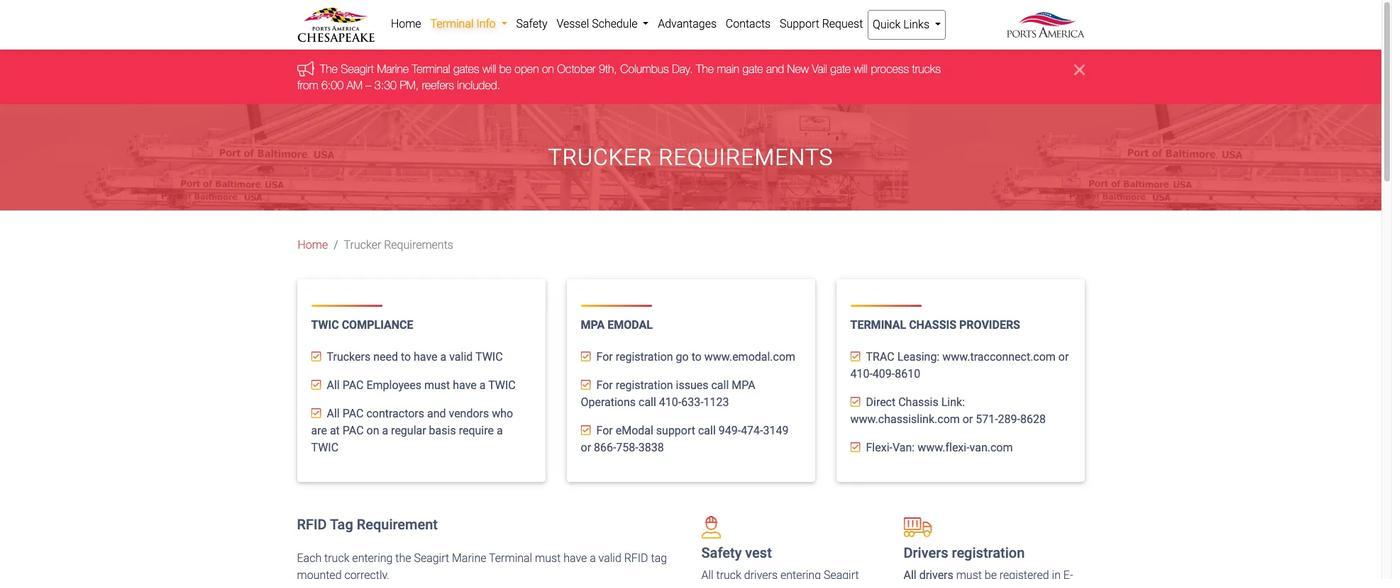 Task type: vqa. For each thing, say whether or not it's contained in the screenshot.
registration in the FOR REGISTRATION ISSUES CALL MPA OPERATIONS CALL
yes



Task type: locate. For each thing, give the bounding box(es) containing it.
marine right the
[[452, 552, 486, 566]]

are
[[311, 424, 327, 438]]

must
[[424, 379, 450, 393], [535, 552, 561, 566]]

call right operations
[[639, 396, 656, 410]]

571-
[[976, 413, 998, 427]]

and inside the seagirt marine terminal gates will be open on october 9th, columbus day. the main gate and new vail gate will process trucks from 6:00 am – 3:30 pm, reefers included.
[[766, 63, 784, 75]]

0 vertical spatial rfid
[[297, 517, 327, 534]]

410-
[[850, 368, 873, 381], [659, 396, 681, 410]]

0 horizontal spatial have
[[414, 351, 438, 364]]

have
[[414, 351, 438, 364], [453, 379, 477, 393], [564, 552, 587, 566]]

marine inside the seagirt marine terminal gates will be open on october 9th, columbus day. the main gate and new vail gate will process trucks from 6:00 am – 3:30 pm, reefers included.
[[377, 63, 408, 75]]

safety inside 'link'
[[516, 17, 548, 31]]

1 vertical spatial mpa
[[732, 379, 756, 393]]

1 vertical spatial or
[[963, 413, 973, 427]]

410- down trac
[[850, 368, 873, 381]]

2 for from the top
[[596, 379, 613, 393]]

gate right the main on the top
[[742, 63, 763, 75]]

0 vertical spatial or
[[1059, 351, 1069, 364]]

0 vertical spatial home
[[391, 17, 421, 31]]

0 horizontal spatial requirements
[[384, 239, 453, 252]]

1 vertical spatial pac
[[342, 407, 364, 421]]

1 vertical spatial for
[[596, 379, 613, 393]]

0 horizontal spatial the
[[320, 63, 337, 75]]

1 horizontal spatial requirements
[[659, 144, 833, 171]]

1 vertical spatial registration
[[616, 379, 673, 393]]

0 horizontal spatial trucker requirements
[[344, 239, 453, 252]]

2 vertical spatial call
[[698, 424, 716, 438]]

1 vertical spatial chassis
[[898, 396, 939, 410]]

check square image for for emodal support call
[[581, 425, 591, 437]]

0 horizontal spatial and
[[427, 407, 446, 421]]

registration up operations
[[616, 379, 673, 393]]

2 pac from the top
[[342, 407, 364, 421]]

all up at
[[327, 407, 340, 421]]

1 pac from the top
[[342, 379, 364, 393]]

0 vertical spatial check square image
[[850, 351, 860, 363]]

requirements
[[659, 144, 833, 171], [384, 239, 453, 252]]

check square image
[[311, 351, 321, 363], [581, 351, 591, 363], [311, 380, 321, 391], [581, 380, 591, 391], [311, 408, 321, 419], [581, 425, 591, 437]]

a up all pac employees must have a twic
[[440, 351, 447, 364]]

the up the 6:00
[[320, 63, 337, 75]]

valid up all pac employees must have a twic
[[449, 351, 473, 364]]

0 vertical spatial chassis
[[909, 319, 957, 332]]

0 vertical spatial valid
[[449, 351, 473, 364]]

to right need
[[401, 351, 411, 364]]

check square image left direct
[[850, 397, 860, 408]]

2 horizontal spatial have
[[564, 552, 587, 566]]

safety link
[[512, 10, 552, 38]]

1 horizontal spatial the
[[696, 63, 713, 75]]

0 vertical spatial mpa
[[581, 319, 605, 332]]

1 vertical spatial requirements
[[384, 239, 453, 252]]

0 horizontal spatial safety
[[516, 17, 548, 31]]

need
[[373, 351, 398, 364]]

0 vertical spatial on
[[542, 63, 554, 75]]

or left 571-
[[963, 413, 973, 427]]

758-
[[616, 441, 638, 455]]

seagirt up am
[[340, 63, 374, 75]]

1 vertical spatial seagirt
[[414, 552, 449, 566]]

a down contractors
[[382, 424, 388, 438]]

on
[[542, 63, 554, 75], [367, 424, 379, 438]]

all inside all pac contractors and vendors who are at pac on a regular basis require a twic
[[327, 407, 340, 421]]

1 vertical spatial trucker requirements
[[344, 239, 453, 252]]

2 vertical spatial have
[[564, 552, 587, 566]]

410- down issues
[[659, 396, 681, 410]]

for up 866-
[[596, 424, 613, 438]]

registration
[[616, 351, 673, 364], [616, 379, 673, 393], [952, 545, 1025, 562]]

registration for for registration issues call mpa operations call
[[616, 379, 673, 393]]

operations
[[581, 396, 636, 410]]

the seagirt marine terminal gates will be open on october 9th, columbus day. the main gate and new vail gate will process trucks from 6:00 am – 3:30 pm, reefers included. alert
[[0, 50, 1382, 104]]

3 check square image from the top
[[850, 442, 860, 454]]

1 horizontal spatial valid
[[599, 552, 621, 566]]

for for for registration go to www.emodal.com
[[596, 351, 613, 364]]

0 horizontal spatial on
[[367, 424, 379, 438]]

call up 1123
[[711, 379, 729, 393]]

vail
[[812, 63, 827, 75]]

2 check square image from the top
[[850, 397, 860, 408]]

0 vertical spatial 410-
[[850, 368, 873, 381]]

for inside for emodal support call 949-474-3149 or 866-758-3838
[[596, 424, 613, 438]]

will left process
[[854, 63, 867, 75]]

1 horizontal spatial safety
[[701, 545, 742, 562]]

rfid inside each truck entering the seagirt marine terminal must have a valid rfid tag mounted correctly.
[[624, 552, 648, 566]]

410- inside 'trac leasing: www.tracconnect.com or 410-409-8610'
[[850, 368, 873, 381]]

1 for from the top
[[596, 351, 613, 364]]

each truck entering the seagirt marine terminal must have a valid rfid tag mounted correctly.
[[297, 552, 667, 580]]

1 horizontal spatial to
[[692, 351, 702, 364]]

1 vertical spatial safety
[[701, 545, 742, 562]]

0 vertical spatial marine
[[377, 63, 408, 75]]

1 vertical spatial marine
[[452, 552, 486, 566]]

1 check square image from the top
[[850, 351, 860, 363]]

0 horizontal spatial marine
[[377, 63, 408, 75]]

bullhorn image
[[297, 61, 320, 77]]

chassis for link:
[[898, 396, 939, 410]]

pac
[[342, 379, 364, 393], [342, 407, 364, 421], [343, 424, 364, 438]]

info
[[476, 17, 496, 31]]

emodal inside for emodal support call 949-474-3149 or 866-758-3838
[[616, 424, 653, 438]]

1 all from the top
[[327, 379, 340, 393]]

trucker requirements
[[548, 144, 833, 171], [344, 239, 453, 252]]

1 horizontal spatial on
[[542, 63, 554, 75]]

pac right at
[[343, 424, 364, 438]]

valid left tag
[[599, 552, 621, 566]]

1 vertical spatial rfid
[[624, 552, 648, 566]]

0 vertical spatial safety
[[516, 17, 548, 31]]

1 vertical spatial home
[[298, 239, 328, 252]]

0 horizontal spatial rfid
[[297, 517, 327, 534]]

on down contractors
[[367, 424, 379, 438]]

safety
[[516, 17, 548, 31], [701, 545, 742, 562]]

0 vertical spatial have
[[414, 351, 438, 364]]

seagirt inside the seagirt marine terminal gates will be open on october 9th, columbus day. the main gate and new vail gate will process trucks from 6:00 am – 3:30 pm, reefers included.
[[340, 63, 374, 75]]

1 horizontal spatial will
[[854, 63, 867, 75]]

2 will from the left
[[854, 63, 867, 75]]

safety left 'vessel'
[[516, 17, 548, 31]]

www.flexi-van.com link
[[918, 441, 1013, 455]]

rfid
[[297, 517, 327, 534], [624, 552, 648, 566]]

1123
[[704, 396, 729, 410]]

home for bottom home link
[[298, 239, 328, 252]]

2 horizontal spatial or
[[1059, 351, 1069, 364]]

1 vertical spatial must
[[535, 552, 561, 566]]

a left tag
[[590, 552, 596, 566]]

for emodal support call 949-474-3149 or 866-758-3838
[[581, 424, 789, 455]]

1 horizontal spatial marine
[[452, 552, 486, 566]]

1 horizontal spatial and
[[766, 63, 784, 75]]

www.emodal.com link
[[704, 351, 796, 364]]

a down who
[[497, 424, 503, 438]]

for up operations
[[596, 379, 613, 393]]

1 horizontal spatial mpa
[[732, 379, 756, 393]]

quick links link
[[868, 10, 946, 40]]

basis
[[429, 424, 456, 438]]

3 pac from the top
[[343, 424, 364, 438]]

0 horizontal spatial home link
[[298, 237, 328, 254]]

1 vertical spatial on
[[367, 424, 379, 438]]

all for all pac contractors and vendors who are at pac on a regular basis require a twic
[[327, 407, 340, 421]]

1 vertical spatial valid
[[599, 552, 621, 566]]

0 vertical spatial pac
[[342, 379, 364, 393]]

on inside all pac contractors and vendors who are at pac on a regular basis require a twic
[[367, 424, 379, 438]]

0 horizontal spatial will
[[482, 63, 496, 75]]

1 to from the left
[[401, 351, 411, 364]]

pac down the 'truckers'
[[342, 379, 364, 393]]

2 vertical spatial registration
[[952, 545, 1025, 562]]

1 vertical spatial 410-
[[659, 396, 681, 410]]

1 vertical spatial trucker
[[344, 239, 381, 252]]

drivers registration
[[904, 545, 1025, 562]]

check square image
[[850, 351, 860, 363], [850, 397, 860, 408], [850, 442, 860, 454]]

registration inside for registration issues call mpa operations call
[[616, 379, 673, 393]]

2 vertical spatial or
[[581, 441, 591, 455]]

will left be
[[482, 63, 496, 75]]

safety left the vest on the right
[[701, 545, 742, 562]]

pac for contractors
[[342, 407, 364, 421]]

1 vertical spatial check square image
[[850, 397, 860, 408]]

1 horizontal spatial trucker requirements
[[548, 144, 833, 171]]

1 horizontal spatial have
[[453, 379, 477, 393]]

gate right vail
[[830, 63, 851, 75]]

1 horizontal spatial gate
[[830, 63, 851, 75]]

0 vertical spatial emodal
[[608, 319, 653, 332]]

chassis for providers
[[909, 319, 957, 332]]

chassis up the www.chassislink.com
[[898, 396, 939, 410]]

1 vertical spatial call
[[639, 396, 656, 410]]

new
[[787, 63, 809, 75]]

each
[[297, 552, 322, 566]]

check square image left flexi- in the bottom of the page
[[850, 442, 860, 454]]

chassis up leasing:
[[909, 319, 957, 332]]

chassis inside direct chassis link: www.chassislink.com or 571-289-8628
[[898, 396, 939, 410]]

0 horizontal spatial or
[[581, 441, 591, 455]]

mpa
[[581, 319, 605, 332], [732, 379, 756, 393]]

valid inside each truck entering the seagirt marine terminal must have a valid rfid tag mounted correctly.
[[599, 552, 621, 566]]

twic compliance
[[311, 319, 413, 332]]

0 horizontal spatial seagirt
[[340, 63, 374, 75]]

0 vertical spatial and
[[766, 63, 784, 75]]

for inside for registration issues call mpa operations call
[[596, 379, 613, 393]]

must inside each truck entering the seagirt marine terminal must have a valid rfid tag mounted correctly.
[[535, 552, 561, 566]]

1 horizontal spatial seagirt
[[414, 552, 449, 566]]

1 vertical spatial emodal
[[616, 424, 653, 438]]

close image
[[1074, 61, 1085, 78]]

check square image left trac
[[850, 351, 860, 363]]

gate
[[742, 63, 763, 75], [830, 63, 851, 75]]

emodal
[[608, 319, 653, 332], [616, 424, 653, 438]]

call inside for emodal support call 949-474-3149 or 866-758-3838
[[698, 424, 716, 438]]

employees
[[366, 379, 422, 393]]

call left 949-
[[698, 424, 716, 438]]

8610
[[895, 368, 920, 381]]

a up vendors
[[480, 379, 486, 393]]

and
[[766, 63, 784, 75], [427, 407, 446, 421]]

check square image for direct chassis link: www.chassislink.com or 571-289-8628
[[850, 397, 860, 408]]

0 vertical spatial trucker requirements
[[548, 144, 833, 171]]

1 vertical spatial and
[[427, 407, 446, 421]]

vendors
[[449, 407, 489, 421]]

0 horizontal spatial must
[[424, 379, 450, 393]]

quick links
[[873, 18, 932, 31]]

or left 866-
[[581, 441, 591, 455]]

pm,
[[399, 79, 418, 91]]

seagirt right the
[[414, 552, 449, 566]]

2 all from the top
[[327, 407, 340, 421]]

2 vertical spatial pac
[[343, 424, 364, 438]]

0 horizontal spatial to
[[401, 351, 411, 364]]

the right day.
[[696, 63, 713, 75]]

0 horizontal spatial gate
[[742, 63, 763, 75]]

or right the www.tracconnect.com link
[[1059, 351, 1069, 364]]

safety for safety
[[516, 17, 548, 31]]

1 horizontal spatial must
[[535, 552, 561, 566]]

and left the "new"
[[766, 63, 784, 75]]

9th,
[[599, 63, 617, 75]]

1 horizontal spatial home
[[391, 17, 421, 31]]

for down mpa emodal
[[596, 351, 613, 364]]

process
[[871, 63, 909, 75]]

0 vertical spatial home link
[[386, 10, 426, 38]]

tag
[[651, 552, 667, 566]]

to right go
[[692, 351, 702, 364]]

1 horizontal spatial rfid
[[624, 552, 648, 566]]

0 vertical spatial all
[[327, 379, 340, 393]]

or
[[1059, 351, 1069, 364], [963, 413, 973, 427], [581, 441, 591, 455]]

columbus
[[620, 63, 669, 75]]

registration right drivers
[[952, 545, 1025, 562]]

0 vertical spatial trucker
[[548, 144, 652, 171]]

1 horizontal spatial 410-
[[850, 368, 873, 381]]

0 vertical spatial registration
[[616, 351, 673, 364]]

requirement
[[357, 517, 438, 534]]

van.com
[[970, 441, 1013, 455]]

2 the from the left
[[696, 63, 713, 75]]

home link
[[386, 10, 426, 38], [298, 237, 328, 254]]

from
[[297, 79, 318, 91]]

2 vertical spatial for
[[596, 424, 613, 438]]

mpa inside for registration issues call mpa operations call
[[732, 379, 756, 393]]

marine
[[377, 63, 408, 75], [452, 552, 486, 566]]

advantages
[[658, 17, 717, 31]]

entering
[[352, 552, 393, 566]]

on right open
[[542, 63, 554, 75]]

1 vertical spatial have
[[453, 379, 477, 393]]

am
[[346, 79, 362, 91]]

and up basis
[[427, 407, 446, 421]]

0 horizontal spatial trucker
[[344, 239, 381, 252]]

2 to from the left
[[692, 351, 702, 364]]

571-289-8628 link
[[976, 413, 1046, 427]]

0 vertical spatial call
[[711, 379, 729, 393]]

0 horizontal spatial mpa
[[581, 319, 605, 332]]

the seagirt marine terminal gates will be open on october 9th, columbus day. the main gate and new vail gate will process trucks from 6:00 am – 3:30 pm, reefers included. link
[[297, 63, 940, 91]]

for
[[596, 351, 613, 364], [596, 379, 613, 393], [596, 424, 613, 438]]

all down the 'truckers'
[[327, 379, 340, 393]]

twic
[[311, 319, 339, 332], [475, 351, 503, 364], [488, 379, 516, 393], [311, 441, 339, 455]]

0 horizontal spatial home
[[298, 239, 328, 252]]

advantages link
[[653, 10, 721, 38]]

the
[[395, 552, 411, 566]]

0 horizontal spatial valid
[[449, 351, 473, 364]]

trucker
[[548, 144, 652, 171], [344, 239, 381, 252]]

www.chassislink.com
[[850, 413, 960, 427]]

1 vertical spatial all
[[327, 407, 340, 421]]

marine up 3:30
[[377, 63, 408, 75]]

mpa emodal
[[581, 319, 653, 332]]

registration left go
[[616, 351, 673, 364]]

included.
[[457, 79, 500, 91]]

leasing:
[[897, 351, 940, 364]]

schedule
[[592, 17, 638, 31]]

call
[[711, 379, 729, 393], [639, 396, 656, 410], [698, 424, 716, 438]]

6:00
[[321, 79, 343, 91]]

pac left contractors
[[342, 407, 364, 421]]

0 vertical spatial seagirt
[[340, 63, 374, 75]]

3 for from the top
[[596, 424, 613, 438]]

trac leasing: www.tracconnect.com or 410-409-8610
[[850, 351, 1069, 381]]

1 the from the left
[[320, 63, 337, 75]]

call for support
[[698, 424, 716, 438]]

main
[[717, 63, 739, 75]]

0 vertical spatial for
[[596, 351, 613, 364]]

vest
[[745, 545, 772, 562]]

2 gate from the left
[[830, 63, 851, 75]]

chassis
[[909, 319, 957, 332], [898, 396, 939, 410]]

the
[[320, 63, 337, 75], [696, 63, 713, 75]]

contractors
[[366, 407, 424, 421]]

2 vertical spatial check square image
[[850, 442, 860, 454]]



Task type: describe. For each thing, give the bounding box(es) containing it.
on inside the seagirt marine terminal gates will be open on october 9th, columbus day. the main gate and new vail gate will process trucks from 6:00 am – 3:30 pm, reefers included.
[[542, 63, 554, 75]]

tag
[[330, 517, 353, 534]]

home for the rightmost home link
[[391, 17, 421, 31]]

quick
[[873, 18, 901, 31]]

1 horizontal spatial trucker
[[548, 144, 652, 171]]

for for for emodal support call 949-474-3149 or 866-758-3838
[[596, 424, 613, 438]]

or inside for emodal support call 949-474-3149 or 866-758-3838
[[581, 441, 591, 455]]

direct chassis link: www.chassislink.com or 571-289-8628
[[850, 396, 1046, 427]]

check square image for all pac employees must have a twic
[[311, 380, 321, 391]]

at
[[330, 424, 340, 438]]

1 will from the left
[[482, 63, 496, 75]]

terminal inside each truck entering the seagirt marine terminal must have a valid rfid tag mounted correctly.
[[489, 552, 532, 566]]

the seagirt marine terminal gates will be open on october 9th, columbus day. the main gate and new vail gate will process trucks from 6:00 am – 3:30 pm, reefers included.
[[297, 63, 940, 91]]

twic inside all pac contractors and vendors who are at pac on a regular basis require a twic
[[311, 441, 339, 455]]

all for all pac employees must have a twic
[[327, 379, 340, 393]]

1 gate from the left
[[742, 63, 763, 75]]

contacts
[[726, 17, 771, 31]]

gates
[[453, 63, 479, 75]]

open
[[514, 63, 539, 75]]

emodal for mpa
[[608, 319, 653, 332]]

registration for for registration go to www.emodal.com
[[616, 351, 673, 364]]

support request link
[[775, 10, 868, 38]]

www.tracconnect.com
[[942, 351, 1056, 364]]

truck
[[324, 552, 349, 566]]

a inside each truck entering the seagirt marine terminal must have a valid rfid tag mounted correctly.
[[590, 552, 596, 566]]

410-633-1123
[[659, 396, 729, 410]]

terminal info link
[[426, 10, 512, 38]]

correctly.
[[344, 569, 390, 580]]

support request
[[780, 17, 863, 31]]

require
[[459, 424, 494, 438]]

for registration issues call mpa operations call
[[581, 379, 756, 410]]

1 horizontal spatial home link
[[386, 10, 426, 38]]

providers
[[959, 319, 1020, 332]]

for registration go to www.emodal.com
[[596, 351, 796, 364]]

links
[[904, 18, 930, 31]]

0 vertical spatial must
[[424, 379, 450, 393]]

terminal chassis providers
[[850, 319, 1020, 332]]

be
[[499, 63, 511, 75]]

check square image for truckers need to have a valid twic
[[311, 351, 321, 363]]

rfid tag requirement
[[297, 517, 438, 534]]

pac for employees
[[342, 379, 364, 393]]

or inside 'trac leasing: www.tracconnect.com or 410-409-8610'
[[1059, 351, 1069, 364]]

and inside all pac contractors and vendors who are at pac on a regular basis require a twic
[[427, 407, 446, 421]]

all pac contractors and vendors who are at pac on a regular basis require a twic
[[311, 407, 513, 455]]

474-
[[741, 424, 763, 438]]

or inside direct chassis link: www.chassislink.com or 571-289-8628
[[963, 413, 973, 427]]

safety vest
[[701, 545, 772, 562]]

vessel
[[557, 17, 589, 31]]

1 vertical spatial home link
[[298, 237, 328, 254]]

issues
[[676, 379, 709, 393]]

for for for registration issues call mpa operations call
[[596, 379, 613, 393]]

all pac employees must have a twic
[[327, 379, 516, 393]]

410-409-8610 link
[[850, 368, 920, 381]]

emodal for for
[[616, 424, 653, 438]]

www.emodal.com
[[704, 351, 796, 364]]

vessel schedule link
[[552, 10, 653, 38]]

have inside each truck entering the seagirt marine terminal must have a valid rfid tag mounted correctly.
[[564, 552, 587, 566]]

contacts link
[[721, 10, 775, 38]]

check square image for for registration go to
[[581, 351, 591, 363]]

–
[[365, 79, 371, 91]]

vessel schedule
[[557, 17, 640, 31]]

www.tracconnect.com link
[[942, 351, 1056, 364]]

van:
[[893, 441, 915, 455]]

trac
[[866, 351, 895, 364]]

289-
[[998, 413, 1020, 427]]

who
[[492, 407, 513, 421]]

truckers need to have a valid twic
[[327, 351, 503, 364]]

409-
[[873, 368, 895, 381]]

949-474-3149 link
[[719, 424, 789, 438]]

reefers
[[422, 79, 454, 91]]

seagirt inside each truck entering the seagirt marine terminal must have a valid rfid tag mounted correctly.
[[414, 552, 449, 566]]

check square image for trac leasing: www.tracconnect.com or 410-409-8610
[[850, 351, 860, 363]]

registration for drivers registration
[[952, 545, 1025, 562]]

compliance
[[342, 319, 413, 332]]

support
[[656, 424, 695, 438]]

866-758-3838 link
[[594, 441, 664, 455]]

check square image for for registration issues call mpa operations call
[[581, 380, 591, 391]]

direct
[[866, 396, 896, 410]]

truckers
[[327, 351, 371, 364]]

3838
[[638, 441, 664, 455]]

3:30
[[374, 79, 396, 91]]

trucks
[[912, 63, 940, 75]]

day.
[[672, 63, 693, 75]]

terminal inside the seagirt marine terminal gates will be open on october 9th, columbus day. the main gate and new vail gate will process trucks from 6:00 am – 3:30 pm, reefers included.
[[412, 63, 450, 75]]

8628
[[1020, 413, 1046, 427]]

949-
[[719, 424, 741, 438]]

october
[[557, 63, 595, 75]]

flexi-van: www.flexi-van.com
[[866, 441, 1013, 455]]

866-
[[594, 441, 616, 455]]

safety for safety vest
[[701, 545, 742, 562]]

support
[[780, 17, 819, 31]]

marine inside each truck entering the seagirt marine terminal must have a valid rfid tag mounted correctly.
[[452, 552, 486, 566]]

410-633-1123 link
[[659, 396, 729, 410]]

0 horizontal spatial 410-
[[659, 396, 681, 410]]

call for issues
[[711, 379, 729, 393]]

check square image for all pac contractors and vendors who are at pac on a regular basis require a twic
[[311, 408, 321, 419]]

terminal info
[[430, 17, 499, 31]]

request
[[822, 17, 863, 31]]

0 vertical spatial requirements
[[659, 144, 833, 171]]

drivers
[[904, 545, 948, 562]]

go
[[676, 351, 689, 364]]



